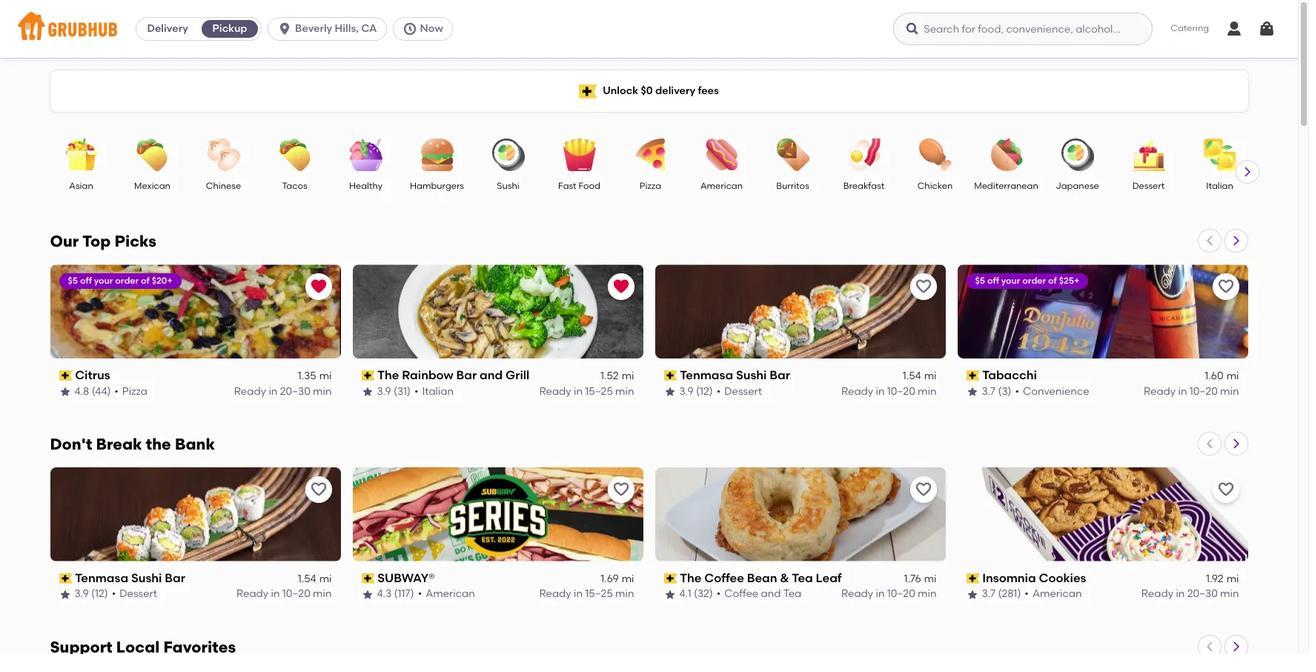 Task type: locate. For each thing, give the bounding box(es) containing it.
• dessert
[[717, 385, 762, 398], [112, 588, 157, 601]]

svg image inside beverly hills, ca button
[[277, 21, 292, 36]]

0 vertical spatial 3.9 (12)
[[679, 385, 713, 398]]

italian down rainbow
[[422, 385, 454, 398]]

0 vertical spatial 1.54
[[903, 370, 921, 383]]

coffee up (32)
[[704, 571, 744, 586]]

20–30 for insomnia cookies
[[1187, 588, 1218, 601]]

ready in 20–30 min down '1.92'
[[1141, 588, 1239, 601]]

1 horizontal spatial tenmasa sushi bar
[[680, 368, 790, 383]]

min down 1.69 mi
[[615, 588, 634, 601]]

2 order from the left
[[1023, 276, 1046, 286]]

0 vertical spatial tenmasa sushi bar
[[680, 368, 790, 383]]

bar for left tenmasa sushi bar logo
[[165, 571, 185, 586]]

hills,
[[335, 22, 359, 35]]

1 of from the left
[[141, 276, 150, 286]]

1 horizontal spatial 1.54
[[903, 370, 921, 383]]

1 horizontal spatial 20–30
[[1187, 588, 1218, 601]]

1 vertical spatial 20–30
[[1187, 588, 1218, 601]]

subscription pass image left subway®
[[361, 574, 374, 584]]

bar
[[456, 368, 477, 383], [770, 368, 790, 383], [165, 571, 185, 586]]

star icon image for "tabacchi logo"
[[966, 386, 978, 398]]

1 vertical spatial tenmasa sushi bar logo image
[[50, 468, 341, 562]]

subscription pass image
[[59, 371, 72, 381], [361, 371, 374, 381], [361, 574, 374, 584], [664, 574, 677, 584]]

mi for insomnia cookies logo
[[1227, 573, 1239, 586]]

1 horizontal spatial the
[[680, 571, 702, 586]]

2 horizontal spatial dessert
[[1132, 181, 1165, 191]]

0 horizontal spatial 1.54
[[298, 573, 316, 586]]

mexican image
[[126, 139, 178, 171]]

1 horizontal spatial 1.54 mi
[[903, 370, 937, 383]]

american down cookies
[[1033, 588, 1082, 601]]

order left "$20+"
[[115, 276, 139, 286]]

and down bean
[[761, 588, 781, 601]]

the rainbow bar and grill
[[377, 368, 530, 383]]

ready in 20–30 min down '1.35' at the left bottom of the page
[[234, 385, 332, 398]]

1 vertical spatial and
[[761, 588, 781, 601]]

1 horizontal spatial tenmasa
[[680, 368, 733, 383]]

subscription pass image for the rainbow bar and grill
[[361, 371, 374, 381]]

• italian
[[414, 385, 454, 398]]

breakfast image
[[838, 139, 890, 171]]

15–25 for our top picks
[[585, 385, 613, 398]]

(12)
[[696, 385, 713, 398], [91, 588, 108, 601]]

2 vertical spatial sushi
[[131, 571, 162, 586]]

20–30 down '1.92'
[[1187, 588, 1218, 601]]

• for "the rainbow bar and grill logo"
[[414, 385, 418, 398]]

american right (117)
[[426, 588, 475, 601]]

min down 1.76 mi
[[918, 588, 937, 601]]

$5
[[68, 276, 78, 286], [975, 276, 985, 286]]

0 horizontal spatial 3.9 (12)
[[75, 588, 108, 601]]

min down 1.52 mi
[[615, 385, 634, 398]]

ready in 10–20 min
[[841, 385, 937, 398], [1144, 385, 1239, 398], [236, 588, 332, 601], [841, 588, 937, 601]]

1.54 mi
[[903, 370, 937, 383], [298, 573, 332, 586]]

4.3 (117)
[[377, 588, 414, 601]]

$0
[[641, 84, 653, 97]]

svg image
[[1258, 20, 1276, 38], [277, 21, 292, 36], [402, 21, 417, 36], [905, 21, 920, 36]]

1 caret left icon image from the top
[[1203, 235, 1215, 247]]

(281)
[[998, 588, 1021, 601]]

1 horizontal spatial saved restaurant button
[[607, 274, 634, 300]]

ready in 20–30 min for insomnia cookies
[[1141, 588, 1239, 601]]

1 vertical spatial the
[[680, 571, 702, 586]]

1.54
[[903, 370, 921, 383], [298, 573, 316, 586]]

1 $5 from the left
[[68, 276, 78, 286]]

• for topmost tenmasa sushi bar logo
[[717, 385, 721, 398]]

subscription pass image right 1.35 mi
[[361, 371, 374, 381]]

off
[[80, 276, 92, 286], [987, 276, 999, 286]]

2 caret left icon image from the top
[[1203, 438, 1215, 450]]

1 off from the left
[[80, 276, 92, 286]]

2 your from the left
[[1001, 276, 1020, 286]]

off for citrus
[[80, 276, 92, 286]]

ready in 15–25 min down 1.69
[[539, 588, 634, 601]]

main navigation navigation
[[0, 0, 1298, 58]]

of left $25+
[[1048, 276, 1057, 286]]

min
[[313, 385, 332, 398], [615, 385, 634, 398], [918, 385, 937, 398], [1220, 385, 1239, 398], [313, 588, 332, 601], [615, 588, 634, 601], [918, 588, 937, 601], [1220, 588, 1239, 601]]

asian
[[69, 181, 93, 191]]

of left "$20+"
[[141, 276, 150, 286]]

1.92 mi
[[1206, 573, 1239, 586]]

svg image
[[1225, 20, 1243, 38]]

0 horizontal spatial italian
[[422, 385, 454, 398]]

0 horizontal spatial 20–30
[[280, 385, 310, 398]]

$5 off your order of $25+
[[975, 276, 1080, 286]]

1 horizontal spatial of
[[1048, 276, 1057, 286]]

insomnia cookies
[[982, 571, 1086, 586]]

1.54 for topmost tenmasa sushi bar logo
[[903, 370, 921, 383]]

10–20
[[887, 385, 915, 398], [1190, 385, 1218, 398], [282, 588, 310, 601], [887, 588, 915, 601]]

0 horizontal spatial 1.54 mi
[[298, 573, 332, 586]]

cookies
[[1039, 571, 1086, 586]]

mediterranean
[[974, 181, 1038, 191]]

0 horizontal spatial american
[[426, 588, 475, 601]]

pizza down pizza image
[[640, 181, 661, 191]]

0 horizontal spatial ready in 20–30 min
[[234, 385, 332, 398]]

• american for insomnia cookies
[[1025, 588, 1082, 601]]

subscription pass image
[[664, 371, 677, 381], [966, 371, 979, 381], [59, 574, 72, 584], [966, 574, 979, 584]]

1 vertical spatial (12)
[[91, 588, 108, 601]]

subway® logo image
[[352, 468, 643, 562]]

order left $25+
[[1023, 276, 1046, 286]]

15–25 down 1.52
[[585, 385, 613, 398]]

0 vertical spatial (12)
[[696, 385, 713, 398]]

0 horizontal spatial the
[[377, 368, 399, 383]]

1 horizontal spatial tenmasa sushi bar logo image
[[655, 265, 946, 359]]

• american down cookies
[[1025, 588, 1082, 601]]

japanese image
[[1052, 139, 1103, 171]]

your left $25+
[[1001, 276, 1020, 286]]

caret right icon image
[[1241, 166, 1253, 178], [1230, 235, 1242, 247], [1230, 438, 1242, 450], [1230, 641, 1242, 653]]

coffee
[[704, 571, 744, 586], [724, 588, 759, 601]]

0 vertical spatial 3.7
[[982, 385, 996, 398]]

$5 off your order of $20+
[[68, 276, 172, 286]]

chinese image
[[198, 139, 249, 171]]

1 horizontal spatial bar
[[456, 368, 477, 383]]

the
[[146, 435, 171, 454]]

ready in 15–25 min for don't break the bank
[[539, 588, 634, 601]]

subscription pass image for the coffee bean & tea leaf
[[664, 574, 677, 584]]

hamburgers image
[[411, 139, 463, 171]]

0 horizontal spatial dessert
[[120, 588, 157, 601]]

1 horizontal spatial american
[[700, 181, 743, 191]]

subscription pass image right 1.69 mi
[[664, 574, 677, 584]]

ready for the coffee bean & tea leaf logo
[[841, 588, 873, 601]]

insomnia cookies logo image
[[957, 468, 1248, 562]]

ready in 15–25 min down 1.52
[[539, 385, 634, 398]]

• american right (117)
[[418, 588, 475, 601]]

in for "the rainbow bar and grill logo"
[[574, 385, 583, 398]]

tea right &
[[792, 571, 813, 586]]

dessert
[[1132, 181, 1165, 191], [724, 385, 762, 398], [120, 588, 157, 601]]

fast food image
[[553, 139, 605, 171]]

2 horizontal spatial 3.9
[[679, 385, 694, 398]]

caret right icon image for first "caret left icon" from the bottom
[[1230, 641, 1242, 653]]

1 horizontal spatial • american
[[1025, 588, 1082, 601]]

2 horizontal spatial sushi
[[736, 368, 767, 383]]

mi for citrus logo
[[319, 370, 332, 383]]

0 vertical spatial italian
[[1206, 181, 1233, 191]]

min down 1.35 mi
[[313, 385, 332, 398]]

1 ready in 15–25 min from the top
[[539, 385, 634, 398]]

4.1
[[679, 588, 691, 601]]

15–25
[[585, 385, 613, 398], [585, 588, 613, 601]]

grill
[[506, 368, 530, 383]]

sushi
[[497, 181, 519, 191], [736, 368, 767, 383], [131, 571, 162, 586]]

0 vertical spatial 1.54 mi
[[903, 370, 937, 383]]

the
[[377, 368, 399, 383], [680, 571, 702, 586]]

the up 3.9 (31)
[[377, 368, 399, 383]]

15–25 down 1.69
[[585, 588, 613, 601]]

subway®
[[377, 571, 435, 586]]

sushi for topmost tenmasa sushi bar logo
[[736, 368, 767, 383]]

min down 1.60 mi
[[1220, 385, 1239, 398]]

$20+
[[152, 276, 172, 286]]

2 of from the left
[[1048, 276, 1057, 286]]

tea
[[792, 571, 813, 586], [783, 588, 802, 601]]

• for "subway® logo"
[[418, 588, 422, 601]]

0 horizontal spatial off
[[80, 276, 92, 286]]

1 horizontal spatial pizza
[[640, 181, 661, 191]]

2 3.7 from the top
[[982, 588, 996, 601]]

1 vertical spatial coffee
[[724, 588, 759, 601]]

ready in 15–25 min for our top picks
[[539, 385, 634, 398]]

0 horizontal spatial $5
[[68, 276, 78, 286]]

mi for the coffee bean & tea leaf logo
[[924, 573, 937, 586]]

star icon image for citrus logo
[[59, 386, 71, 398]]

0 horizontal spatial sushi
[[131, 571, 162, 586]]

0 horizontal spatial of
[[141, 276, 150, 286]]

1 vertical spatial sushi
[[736, 368, 767, 383]]

in for "tabacchi logo"
[[1178, 385, 1187, 398]]

in
[[269, 385, 278, 398], [574, 385, 583, 398], [876, 385, 885, 398], [1178, 385, 1187, 398], [271, 588, 280, 601], [574, 588, 583, 601], [876, 588, 885, 601], [1176, 588, 1185, 601]]

asian image
[[55, 139, 107, 171]]

3.7 left the "(3)"
[[982, 385, 996, 398]]

0 vertical spatial and
[[480, 368, 503, 383]]

saved restaurant image
[[612, 278, 630, 296]]

1.69 mi
[[601, 573, 634, 586]]

tenmasa sushi bar logo image
[[655, 265, 946, 359], [50, 468, 341, 562]]

1.92
[[1206, 573, 1224, 586]]

italian
[[1206, 181, 1233, 191], [422, 385, 454, 398]]

0 vertical spatial tea
[[792, 571, 813, 586]]

0 horizontal spatial saved restaurant button
[[305, 274, 332, 300]]

20–30 down '1.35' at the left bottom of the page
[[280, 385, 310, 398]]

1.69
[[601, 573, 619, 586]]

caret right icon image for "caret left icon" related to our top picks
[[1230, 235, 1242, 247]]

0 horizontal spatial pizza
[[122, 385, 148, 398]]

save this restaurant image
[[1217, 278, 1235, 296], [309, 481, 327, 499], [1217, 481, 1235, 499]]

2 vertical spatial dessert
[[120, 588, 157, 601]]

pizza image
[[625, 139, 676, 171]]

20–30 for citrus
[[280, 385, 310, 398]]

beverly
[[295, 22, 332, 35]]

save this restaurant image for don't break the bank
[[914, 481, 932, 499]]

ready
[[234, 385, 266, 398], [539, 385, 571, 398], [841, 385, 873, 398], [1144, 385, 1176, 398], [236, 588, 268, 601], [539, 588, 571, 601], [841, 588, 873, 601], [1141, 588, 1174, 601]]

convenience
[[1023, 385, 1089, 398]]

1 horizontal spatial italian
[[1206, 181, 1233, 191]]

coffee down the coffee bean & tea leaf
[[724, 588, 759, 601]]

0 vertical spatial ready in 15–25 min
[[539, 385, 634, 398]]

and left grill on the left of the page
[[480, 368, 503, 383]]

1 horizontal spatial sushi
[[497, 181, 519, 191]]

2 off from the left
[[987, 276, 999, 286]]

1 vertical spatial tenmasa
[[75, 571, 128, 586]]

american for insomnia cookies
[[1033, 588, 1082, 601]]

1 horizontal spatial • dessert
[[717, 385, 762, 398]]

0 horizontal spatial tenmasa sushi bar
[[75, 571, 185, 586]]

in for the coffee bean & tea leaf logo
[[876, 588, 885, 601]]

1 order from the left
[[115, 276, 139, 286]]

burritos image
[[767, 139, 819, 171]]

save this restaurant image
[[914, 278, 932, 296], [612, 481, 630, 499], [914, 481, 932, 499]]

pizza
[[640, 181, 661, 191], [122, 385, 148, 398]]

and
[[480, 368, 503, 383], [761, 588, 781, 601]]

0 horizontal spatial tenmasa
[[75, 571, 128, 586]]

1 your from the left
[[94, 276, 113, 286]]

the up 4.1
[[680, 571, 702, 586]]

0 vertical spatial dessert
[[1132, 181, 1165, 191]]

1 horizontal spatial $5
[[975, 276, 985, 286]]

1 vertical spatial caret left icon image
[[1203, 438, 1215, 450]]

in for insomnia cookies logo
[[1176, 588, 1185, 601]]

2 vertical spatial caret left icon image
[[1203, 641, 1215, 653]]

(117)
[[394, 588, 414, 601]]

mi
[[319, 370, 332, 383], [622, 370, 634, 383], [924, 370, 937, 383], [1227, 370, 1239, 383], [319, 573, 332, 586], [622, 573, 634, 586], [924, 573, 937, 586], [1227, 573, 1239, 586]]

1.35
[[298, 370, 316, 383]]

tenmasa sushi bar
[[680, 368, 790, 383], [75, 571, 185, 586]]

1 horizontal spatial your
[[1001, 276, 1020, 286]]

0 horizontal spatial • american
[[418, 588, 475, 601]]

1 horizontal spatial ready in 20–30 min
[[1141, 588, 1239, 601]]

2 15–25 from the top
[[585, 588, 613, 601]]

american image
[[696, 139, 748, 171]]

order for tabacchi
[[1023, 276, 1046, 286]]

your
[[94, 276, 113, 286], [1001, 276, 1020, 286]]

0 vertical spatial 15–25
[[585, 385, 613, 398]]

caret left icon image
[[1203, 235, 1215, 247], [1203, 438, 1215, 450], [1203, 641, 1215, 653]]

1 horizontal spatial and
[[761, 588, 781, 601]]

1 3.7 from the top
[[982, 385, 996, 398]]

tea down &
[[783, 588, 802, 601]]

3.9
[[377, 385, 391, 398], [679, 385, 694, 398], [75, 588, 89, 601]]

ready for "the rainbow bar and grill logo"
[[539, 385, 571, 398]]

$5 for citrus
[[68, 276, 78, 286]]

3.7 left (281)
[[982, 588, 996, 601]]

picks
[[114, 232, 156, 251]]

breakfast
[[843, 181, 885, 191]]

ready in 20–30 min
[[234, 385, 332, 398], [1141, 588, 1239, 601]]

grubhub plus flag logo image
[[579, 84, 597, 98]]

in for citrus logo
[[269, 385, 278, 398]]

1 • american from the left
[[418, 588, 475, 601]]

0 horizontal spatial bar
[[165, 571, 185, 586]]

1 vertical spatial ready in 15–25 min
[[539, 588, 634, 601]]

3.9 (12)
[[679, 385, 713, 398], [75, 588, 108, 601]]

2 ready in 15–25 min from the top
[[539, 588, 634, 601]]

american down the american image
[[700, 181, 743, 191]]

1 vertical spatial ready in 20–30 min
[[1141, 588, 1239, 601]]

mediterranean image
[[980, 139, 1032, 171]]

1 15–25 from the top
[[585, 385, 613, 398]]

min left 4.3 in the bottom left of the page
[[313, 588, 332, 601]]

1 vertical spatial dessert
[[724, 385, 762, 398]]

star icon image for the coffee bean & tea leaf logo
[[664, 589, 676, 601]]

0 vertical spatial the
[[377, 368, 399, 383]]

• coffee and tea
[[717, 588, 802, 601]]

star icon image for insomnia cookies logo
[[966, 589, 978, 601]]

3.7
[[982, 385, 996, 398], [982, 588, 996, 601]]

star icon image
[[59, 386, 71, 398], [361, 386, 373, 398], [664, 386, 676, 398], [966, 386, 978, 398], [59, 589, 71, 601], [361, 589, 373, 601], [664, 589, 676, 601], [966, 589, 978, 601]]

0 horizontal spatial your
[[94, 276, 113, 286]]

2 horizontal spatial american
[[1033, 588, 1082, 601]]

2 • american from the left
[[1025, 588, 1082, 601]]

0 vertical spatial coffee
[[704, 571, 744, 586]]

save this restaurant image for tenmasa sushi bar
[[309, 481, 327, 499]]

don't
[[50, 435, 92, 454]]

american
[[700, 181, 743, 191], [426, 588, 475, 601], [1033, 588, 1082, 601]]

0 horizontal spatial order
[[115, 276, 139, 286]]

0 vertical spatial • dessert
[[717, 385, 762, 398]]

food
[[579, 181, 600, 191]]

3.7 (281)
[[982, 588, 1021, 601]]

0 vertical spatial 20–30
[[280, 385, 310, 398]]

min down 1.92 mi
[[1220, 588, 1239, 601]]

subscription pass image left the citrus
[[59, 371, 72, 381]]

1 vertical spatial pizza
[[122, 385, 148, 398]]

1 vertical spatial 15–25
[[585, 588, 613, 601]]

0 horizontal spatial • dessert
[[112, 588, 157, 601]]

1 horizontal spatial off
[[987, 276, 999, 286]]

2 $5 from the left
[[975, 276, 985, 286]]

chinese
[[206, 181, 241, 191]]

of for citrus
[[141, 276, 150, 286]]

pizza right "(44)"
[[122, 385, 148, 398]]

your down the our top picks at top
[[94, 276, 113, 286]]

1 vertical spatial 1.54
[[298, 573, 316, 586]]

2 horizontal spatial bar
[[770, 368, 790, 383]]

1 horizontal spatial order
[[1023, 276, 1046, 286]]

mexican
[[134, 181, 170, 191]]

$5 for tabacchi
[[975, 276, 985, 286]]

dessert image
[[1123, 139, 1175, 171]]

italian down italian image
[[1206, 181, 1233, 191]]

ready in 15–25 min
[[539, 385, 634, 398], [539, 588, 634, 601]]

1.60 mi
[[1205, 370, 1239, 383]]

0 vertical spatial tenmasa
[[680, 368, 733, 383]]

1 vertical spatial 3.7
[[982, 588, 996, 601]]

0 vertical spatial pizza
[[640, 181, 661, 191]]

citrus logo image
[[50, 265, 341, 359]]

1 vertical spatial tenmasa sushi bar
[[75, 571, 185, 586]]

0 vertical spatial caret left icon image
[[1203, 235, 1215, 247]]

0 horizontal spatial and
[[480, 368, 503, 383]]

sushi for left tenmasa sushi bar logo
[[131, 571, 162, 586]]



Task type: vqa. For each thing, say whether or not it's contained in the screenshot.
top Best
no



Task type: describe. For each thing, give the bounding box(es) containing it.
bank
[[175, 435, 215, 454]]

bar for topmost tenmasa sushi bar logo
[[770, 368, 790, 383]]

unlock $0 delivery fees
[[603, 84, 719, 97]]

japanese
[[1056, 181, 1099, 191]]

3.9 (31)
[[377, 385, 411, 398]]

1.54 for left tenmasa sushi bar logo
[[298, 573, 316, 586]]

1.52 mi
[[600, 370, 634, 383]]

coffee for and
[[724, 588, 759, 601]]

in for "subway® logo"
[[574, 588, 583, 601]]

subscription pass image for subway®
[[361, 574, 374, 584]]

beverly hills, ca button
[[268, 17, 393, 41]]

citrus
[[75, 368, 110, 383]]

our
[[50, 232, 79, 251]]

ca
[[361, 22, 377, 35]]

1 horizontal spatial (12)
[[696, 385, 713, 398]]

the coffee bean & tea leaf
[[680, 571, 842, 586]]

0 horizontal spatial tenmasa sushi bar logo image
[[50, 468, 341, 562]]

0 horizontal spatial (12)
[[91, 588, 108, 601]]

1 vertical spatial italian
[[422, 385, 454, 398]]

1.76 mi
[[904, 573, 937, 586]]

hamburgers
[[410, 181, 464, 191]]

pickup
[[212, 22, 247, 35]]

0 horizontal spatial 3.9
[[75, 588, 89, 601]]

1.52
[[600, 370, 619, 383]]

italian image
[[1194, 139, 1246, 171]]

4.3
[[377, 588, 392, 601]]

tabacchi logo image
[[957, 265, 1248, 359]]

the coffee bean & tea leaf logo image
[[655, 468, 946, 562]]

15–25 for don't break the bank
[[585, 588, 613, 601]]

american for subway®
[[426, 588, 475, 601]]

star icon image for "subway® logo"
[[361, 589, 373, 601]]

mi for "tabacchi logo"
[[1227, 370, 1239, 383]]

beverly hills, ca
[[295, 22, 377, 35]]

ready for "tabacchi logo"
[[1144, 385, 1176, 398]]

3.7 (3)
[[982, 385, 1011, 398]]

tacos
[[282, 181, 307, 191]]

1.60
[[1205, 370, 1224, 383]]

2 saved restaurant button from the left
[[607, 274, 634, 300]]

• convenience
[[1015, 385, 1089, 398]]

1 vertical spatial 3.9 (12)
[[75, 588, 108, 601]]

healthy
[[349, 181, 383, 191]]

ready for citrus logo
[[234, 385, 266, 398]]

tenmasa for left tenmasa sushi bar logo
[[75, 571, 128, 586]]

fast
[[558, 181, 576, 191]]

1 saved restaurant button from the left
[[305, 274, 332, 300]]

• for the coffee bean & tea leaf logo
[[717, 588, 721, 601]]

1 horizontal spatial 3.9
[[377, 385, 391, 398]]

min for "the rainbow bar and grill logo"
[[615, 385, 634, 398]]

caret left icon image for don't break the bank
[[1203, 438, 1215, 450]]

chicken
[[917, 181, 953, 191]]

min for the coffee bean & tea leaf logo
[[918, 588, 937, 601]]

unlock
[[603, 84, 638, 97]]

• for insomnia cookies logo
[[1025, 588, 1029, 601]]

1 vertical spatial tea
[[783, 588, 802, 601]]

rainbow
[[402, 368, 453, 383]]

ready for insomnia cookies logo
[[1141, 588, 1174, 601]]

ready in 20–30 min for citrus
[[234, 385, 332, 398]]

min for "tabacchi logo"
[[1220, 385, 1239, 398]]

1 vertical spatial • dessert
[[112, 588, 157, 601]]

bar for "the rainbow bar and grill logo"
[[456, 368, 477, 383]]

min for "subway® logo"
[[615, 588, 634, 601]]

star icon image for "the rainbow bar and grill logo"
[[361, 386, 373, 398]]

caret left icon image for our top picks
[[1203, 235, 1215, 247]]

$25+
[[1059, 276, 1080, 286]]

delivery button
[[136, 17, 199, 41]]

0 vertical spatial sushi
[[497, 181, 519, 191]]

1 horizontal spatial dessert
[[724, 385, 762, 398]]

the for the rainbow bar and grill
[[377, 368, 399, 383]]

your for citrus
[[94, 276, 113, 286]]

coffee for bean
[[704, 571, 744, 586]]

top
[[82, 232, 111, 251]]

caret right icon image for "caret left icon" for don't break the bank
[[1230, 438, 1242, 450]]

saved restaurant image
[[309, 278, 327, 296]]

mi for "subway® logo"
[[622, 573, 634, 586]]

order for citrus
[[115, 276, 139, 286]]

• for citrus logo
[[114, 385, 119, 398]]

catering button
[[1160, 12, 1219, 46]]

tenmasa for topmost tenmasa sushi bar logo
[[680, 368, 733, 383]]

4.8
[[75, 385, 89, 398]]

1.76
[[904, 573, 921, 586]]

sushi image
[[482, 139, 534, 171]]

don't break the bank
[[50, 435, 215, 454]]

• american for subway®
[[418, 588, 475, 601]]

&
[[780, 571, 789, 586]]

catering
[[1171, 23, 1209, 34]]

svg image inside "now" button
[[402, 21, 417, 36]]

(44)
[[92, 385, 111, 398]]

the for the coffee bean & tea leaf
[[680, 571, 702, 586]]

off for tabacchi
[[987, 276, 999, 286]]

burritos
[[776, 181, 809, 191]]

chicken image
[[909, 139, 961, 171]]

delivery
[[147, 22, 188, 35]]

4.8 (44)
[[75, 385, 111, 398]]

(32)
[[694, 588, 713, 601]]

of for tabacchi
[[1048, 276, 1057, 286]]

Search for food, convenience, alcohol... search field
[[893, 13, 1153, 45]]

the rainbow bar and grill logo image
[[352, 265, 643, 359]]

bean
[[747, 571, 777, 586]]

3.7 for don't break the bank
[[982, 588, 996, 601]]

insomnia
[[982, 571, 1036, 586]]

• for left tenmasa sushi bar logo
[[112, 588, 116, 601]]

1.35 mi
[[298, 370, 332, 383]]

pickup button
[[199, 17, 261, 41]]

(3)
[[998, 385, 1011, 398]]

fees
[[698, 84, 719, 97]]

ready for "subway® logo"
[[539, 588, 571, 601]]

1 horizontal spatial 3.9 (12)
[[679, 385, 713, 398]]

tabacchi
[[982, 368, 1037, 383]]

min for citrus logo
[[313, 385, 332, 398]]

0 vertical spatial tenmasa sushi bar logo image
[[655, 265, 946, 359]]

mi for "the rainbow bar and grill logo"
[[622, 370, 634, 383]]

save this restaurant image for our top picks
[[914, 278, 932, 296]]

break
[[96, 435, 142, 454]]

leaf
[[816, 571, 842, 586]]

fast food
[[558, 181, 600, 191]]

1 vertical spatial 1.54 mi
[[298, 573, 332, 586]]

3 caret left icon image from the top
[[1203, 641, 1215, 653]]

• for "tabacchi logo"
[[1015, 385, 1019, 398]]

now button
[[393, 17, 459, 41]]

our top picks
[[50, 232, 156, 251]]

healthy image
[[340, 139, 392, 171]]

(31)
[[394, 385, 411, 398]]

your for tabacchi
[[1001, 276, 1020, 286]]

• pizza
[[114, 385, 148, 398]]

4.1 (32)
[[679, 588, 713, 601]]

min for insomnia cookies logo
[[1220, 588, 1239, 601]]

3.7 for our top picks
[[982, 385, 996, 398]]

save this restaurant image for insomnia cookies
[[1217, 481, 1235, 499]]

tacos image
[[269, 139, 321, 171]]

now
[[420, 22, 443, 35]]

min left 3.7 (3)
[[918, 385, 937, 398]]

delivery
[[655, 84, 695, 97]]

subscription pass image for citrus
[[59, 371, 72, 381]]



